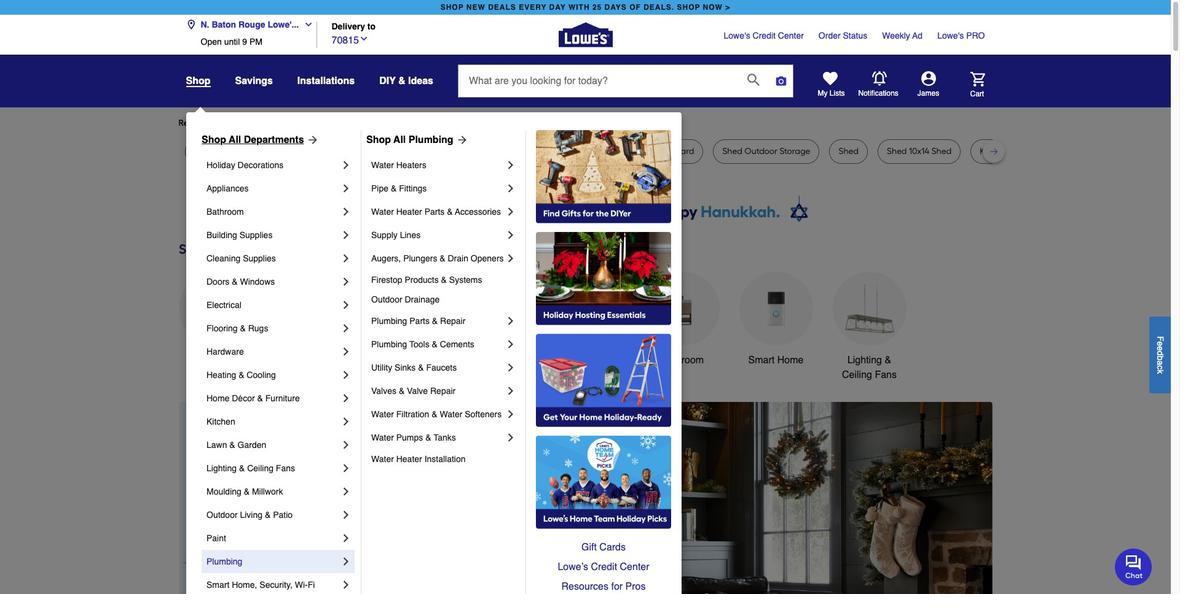 Task type: vqa. For each thing, say whether or not it's contained in the screenshot.
Smart Home button
yes



Task type: describe. For each thing, give the bounding box(es) containing it.
valves
[[371, 387, 396, 396]]

2 horizontal spatial for
[[611, 582, 623, 593]]

chevron right image for lawn & garden
[[340, 439, 352, 452]]

arrow right image inside shop all plumbing link
[[453, 134, 468, 146]]

weekly ad link
[[882, 30, 923, 42]]

water heater installation link
[[371, 450, 517, 470]]

0 horizontal spatial fans
[[276, 464, 295, 474]]

supply lines
[[371, 230, 421, 240]]

valve
[[407, 387, 428, 396]]

0 vertical spatial appliances
[[207, 184, 249, 194]]

outdoor tools & equipment
[[554, 355, 624, 381]]

building supplies link
[[207, 224, 340, 247]]

cart button
[[953, 72, 985, 99]]

cleaning
[[207, 254, 240, 264]]

chevron right image for pipe & fittings
[[505, 183, 517, 195]]

lawn mower
[[194, 146, 244, 157]]

chevron right image for cleaning supplies
[[340, 253, 352, 265]]

outdoor drainage link
[[371, 290, 517, 310]]

plumbing for plumbing parts & repair
[[371, 317, 407, 326]]

center for lowe's credit center
[[778, 31, 804, 41]]

shed for shed
[[839, 146, 859, 157]]

deals
[[488, 3, 516, 12]]

quikrete
[[581, 146, 614, 157]]

bathroom inside bathroom link
[[207, 207, 244, 217]]

millwork
[[252, 487, 283, 497]]

for for searches
[[277, 118, 289, 128]]

water filtration & water softeners link
[[371, 403, 505, 427]]

appliances link
[[207, 177, 340, 200]]

moulding
[[207, 487, 241, 497]]

heater for installation
[[396, 455, 422, 465]]

water for water heater installation
[[371, 455, 394, 465]]

lowe's credit center link
[[536, 558, 671, 578]]

recommended
[[179, 118, 238, 128]]

chevron right image for augers, plungers & drain openers
[[505, 253, 517, 265]]

water heater parts & accessories
[[371, 207, 501, 217]]

credit for lowe's
[[753, 31, 776, 41]]

50 percent off all artificial christmas trees, holiday lights and more. image
[[397, 403, 992, 595]]

chevron right image for home décor & furniture
[[340, 393, 352, 405]]

shop
[[186, 76, 211, 87]]

lighting & ceiling fans link
[[207, 457, 340, 481]]

savings button
[[235, 70, 273, 92]]

home décor & furniture
[[207, 394, 300, 404]]

searches
[[240, 118, 276, 128]]

Search Query text field
[[458, 65, 738, 97]]

plumbing link
[[207, 551, 340, 574]]

christmas
[[380, 355, 424, 366]]

building
[[207, 230, 237, 240]]

electrical link
[[207, 294, 340, 317]]

center for lowe's credit center
[[620, 562, 649, 573]]

more
[[315, 118, 335, 128]]

cooling
[[247, 371, 276, 380]]

chevron right image for flooring & rugs
[[340, 323, 352, 335]]

& inside "link"
[[229, 441, 235, 451]]

refrigerator
[[457, 146, 504, 157]]

until
[[224, 37, 240, 47]]

hardware
[[207, 347, 244, 357]]

chevron right image for water pumps & tanks
[[505, 432, 517, 444]]

chevron right image for lighting & ceiling fans
[[340, 463, 352, 475]]

lowe's home team holiday picks. image
[[536, 436, 671, 530]]

kitchen faucets button
[[459, 272, 533, 368]]

my
[[818, 89, 828, 98]]

appliances button
[[179, 272, 252, 368]]

plungers
[[403, 254, 437, 264]]

chevron down image inside 70815 button
[[359, 34, 369, 43]]

utility sinks & faucets link
[[371, 356, 505, 380]]

notifications
[[858, 89, 898, 98]]

lowe's for lowe's credit center
[[724, 31, 750, 41]]

lowe's for lowe's pro
[[937, 31, 964, 41]]

you for more suggestions for you
[[400, 118, 414, 128]]

find gifts for the diyer. image
[[536, 130, 671, 224]]

ad
[[912, 31, 923, 41]]

shop new deals every day with 25 days of deals. shop now >
[[440, 3, 730, 12]]

paint link
[[207, 527, 340, 551]]

lawn
[[207, 441, 227, 451]]

arrow right image
[[304, 134, 319, 146]]

chevron right image for kitchen
[[340, 416, 352, 428]]

shed for shed 10x14 shed
[[887, 146, 907, 157]]

gift cards
[[581, 543, 626, 554]]

1 e from the top
[[1155, 342, 1165, 346]]

home inside home décor & furniture link
[[207, 394, 229, 404]]

chat invite button image
[[1115, 549, 1152, 586]]

order status
[[819, 31, 867, 41]]

flooring & rugs
[[207, 324, 268, 334]]

open
[[201, 37, 222, 47]]

recommended searches for you
[[179, 118, 305, 128]]

water pumps & tanks link
[[371, 427, 505, 450]]

a
[[1155, 361, 1165, 366]]

cleaning supplies link
[[207, 247, 340, 270]]

water filtration & water softeners
[[371, 410, 502, 420]]

james button
[[899, 71, 958, 98]]

70815
[[332, 35, 359, 46]]

outdoor tools & equipment button
[[552, 272, 626, 383]]

smart home button
[[739, 272, 813, 368]]

lighting & ceiling fans inside lighting & ceiling fans link
[[207, 464, 295, 474]]

water for water pumps & tanks
[[371, 433, 394, 443]]

valves & valve repair
[[371, 387, 456, 396]]

christmas decorations
[[376, 355, 429, 381]]

1 vertical spatial lighting
[[207, 464, 237, 474]]

holiday decorations link
[[207, 154, 340, 177]]

all for plumbing
[[393, 135, 406, 146]]

70815 button
[[332, 32, 369, 48]]

water for water filtration & water softeners
[[371, 410, 394, 420]]

gift cards link
[[536, 538, 671, 558]]

lowe's home improvement logo image
[[558, 8, 612, 62]]

smart home, security, wi-fi
[[207, 581, 315, 591]]

fans inside button
[[875, 370, 897, 381]]

valves & valve repair link
[[371, 380, 505, 403]]

faucets inside button
[[496, 355, 531, 366]]

2 e from the top
[[1155, 346, 1165, 351]]

location image
[[186, 20, 196, 30]]

4 shed from the left
[[932, 146, 952, 157]]

home,
[[232, 581, 257, 591]]

& inside the "lighting & ceiling fans"
[[885, 355, 891, 366]]

for for suggestions
[[387, 118, 398, 128]]

firestop
[[371, 275, 402, 285]]

installations
[[297, 76, 355, 87]]

firestop products & systems
[[371, 275, 482, 285]]

& inside outdoor tools & equipment
[[618, 355, 624, 366]]

camera image
[[775, 75, 787, 87]]

of
[[629, 3, 641, 12]]

lowe's wishes you and your family a happy hanukkah. image
[[179, 196, 992, 227]]

smart for smart home, security, wi-fi
[[207, 581, 229, 591]]

supplies for cleaning supplies
[[243, 254, 276, 264]]

1 horizontal spatial arrow right image
[[970, 510, 982, 522]]

25 days of deals. don't miss deals every day. same-day delivery on in-stock orders placed by 2 p m. image
[[179, 403, 377, 595]]

ceiling inside button
[[842, 370, 872, 381]]

chevron right image for hardware
[[340, 346, 352, 358]]

shed outdoor storage
[[722, 146, 810, 157]]

bathroom inside bathroom button
[[661, 355, 704, 366]]

pipe & fittings
[[371, 184, 427, 194]]

chevron right image for heating & cooling
[[340, 369, 352, 382]]

decorations for christmas
[[376, 370, 429, 381]]

outdoor for outdoor tools & equipment
[[554, 355, 589, 366]]

lowe's
[[558, 562, 588, 573]]

chevron right image for paint
[[340, 533, 352, 545]]

cleaning supplies
[[207, 254, 276, 264]]

filtration
[[396, 410, 429, 420]]

outdoor drainage
[[371, 295, 440, 305]]

water for water heater parts & accessories
[[371, 207, 394, 217]]

equipment
[[566, 370, 613, 381]]

pipe
[[371, 184, 388, 194]]

living
[[240, 511, 262, 521]]



Task type: locate. For each thing, give the bounding box(es) containing it.
1 vertical spatial credit
[[591, 562, 617, 573]]

kitchen down cements
[[460, 355, 493, 366]]

sinks
[[395, 363, 416, 373]]

0 vertical spatial chevron down image
[[299, 20, 314, 30]]

chevron down image down to
[[359, 34, 369, 43]]

supplies for building supplies
[[240, 230, 273, 240]]

0 vertical spatial bathroom
[[207, 207, 244, 217]]

pm
[[249, 37, 262, 47]]

tools inside outdoor tools & equipment
[[592, 355, 615, 366]]

center left order
[[778, 31, 804, 41]]

plumbing for plumbing
[[207, 557, 242, 567]]

2 you from the left
[[400, 118, 414, 128]]

0 vertical spatial fans
[[875, 370, 897, 381]]

security,
[[260, 581, 292, 591]]

windows
[[240, 277, 275, 287]]

smart inside button
[[748, 355, 775, 366]]

shed right storage
[[839, 146, 859, 157]]

2 shed from the left
[[839, 146, 859, 157]]

water heater installation
[[371, 455, 466, 465]]

shed left "10x14"
[[887, 146, 907, 157]]

decorations inside button
[[376, 370, 429, 381]]

lowe's pro
[[937, 31, 985, 41]]

plumbing up interior
[[409, 135, 453, 146]]

0 vertical spatial arrow right image
[[453, 134, 468, 146]]

lowe's left pro on the right of page
[[937, 31, 964, 41]]

patio
[[273, 511, 293, 521]]

3 shed from the left
[[887, 146, 907, 157]]

2 shop from the left
[[366, 135, 391, 146]]

shop up door
[[366, 135, 391, 146]]

e up d
[[1155, 342, 1165, 346]]

1 heater from the top
[[396, 207, 422, 217]]

shed left the outdoor
[[722, 146, 742, 157]]

1 horizontal spatial bathroom
[[661, 355, 704, 366]]

chevron right image for doors & windows
[[340, 276, 352, 288]]

order
[[819, 31, 841, 41]]

plumbing up christmas
[[371, 340, 407, 350]]

1 vertical spatial ceiling
[[247, 464, 273, 474]]

lawn & garden
[[207, 441, 266, 451]]

lighting & ceiling fans inside lighting & ceiling fans button
[[842, 355, 897, 381]]

supplies up windows
[[243, 254, 276, 264]]

2 all from the left
[[393, 135, 406, 146]]

outdoor up 'equipment'
[[554, 355, 589, 366]]

door interior
[[381, 146, 429, 157]]

0 vertical spatial parts
[[424, 207, 445, 217]]

lines
[[400, 230, 421, 240]]

new
[[466, 3, 485, 12]]

softeners
[[465, 410, 502, 420]]

day
[[549, 3, 566, 12]]

chevron right image for appliances
[[340, 183, 352, 195]]

1 vertical spatial heater
[[396, 455, 422, 465]]

0 horizontal spatial lowe's
[[724, 31, 750, 41]]

lowe's credit center
[[558, 562, 649, 573]]

chevron right image for outdoor living & patio
[[340, 510, 352, 522]]

storage
[[780, 146, 810, 157]]

water pumps & tanks
[[371, 433, 456, 443]]

chevron right image for valves & valve repair
[[505, 385, 517, 398]]

1 vertical spatial smart
[[207, 581, 229, 591]]

shed for shed outdoor storage
[[722, 146, 742, 157]]

1 horizontal spatial ceiling
[[842, 370, 872, 381]]

chevron down image left delivery on the left top of the page
[[299, 20, 314, 30]]

0 horizontal spatial you
[[290, 118, 305, 128]]

n. baton rouge lowe'... button
[[186, 12, 318, 37]]

fittings
[[399, 184, 427, 194]]

0 vertical spatial kitchen
[[460, 355, 493, 366]]

0 vertical spatial supplies
[[240, 230, 273, 240]]

water
[[371, 160, 394, 170], [371, 207, 394, 217], [371, 410, 394, 420], [440, 410, 462, 420], [371, 433, 394, 443], [371, 455, 394, 465]]

0 horizontal spatial all
[[229, 135, 241, 146]]

0 horizontal spatial shop
[[202, 135, 226, 146]]

pipe & fittings link
[[371, 177, 505, 200]]

arrow right image
[[453, 134, 468, 146], [970, 510, 982, 522]]

1 vertical spatial tools
[[592, 355, 615, 366]]

stick
[[291, 146, 309, 157]]

1 horizontal spatial chevron down image
[[359, 34, 369, 43]]

water up supply
[[371, 207, 394, 217]]

chevron down image
[[299, 20, 314, 30], [359, 34, 369, 43]]

chevron right image for smart home, security, wi-fi
[[340, 580, 352, 592]]

water heaters link
[[371, 154, 505, 177]]

parts down pipe & fittings link
[[424, 207, 445, 217]]

0 horizontal spatial decorations
[[238, 160, 284, 170]]

heater down pumps
[[396, 455, 422, 465]]

credit inside lowe's credit center link
[[753, 31, 776, 41]]

delivery
[[332, 22, 365, 32]]

fi
[[308, 581, 315, 591]]

plumbing parts & repair link
[[371, 310, 505, 333]]

diy
[[379, 76, 396, 87]]

credit up search icon
[[753, 31, 776, 41]]

pumps
[[396, 433, 423, 443]]

e up b
[[1155, 346, 1165, 351]]

0 horizontal spatial lighting & ceiling fans
[[207, 464, 295, 474]]

0 vertical spatial outdoor
[[371, 295, 402, 305]]

kitchen for kitchen faucets
[[460, 355, 493, 366]]

1 vertical spatial bathroom
[[661, 355, 704, 366]]

1 horizontal spatial home
[[777, 355, 804, 366]]

water down water pumps & tanks
[[371, 455, 394, 465]]

faucets
[[496, 355, 531, 366], [426, 363, 457, 373]]

1 horizontal spatial lighting
[[848, 355, 882, 366]]

water down valves
[[371, 410, 394, 420]]

2 horizontal spatial outdoor
[[554, 355, 589, 366]]

weekly ad
[[882, 31, 923, 41]]

chevron right image for moulding & millwork
[[340, 486, 352, 498]]

0 horizontal spatial arrow right image
[[453, 134, 468, 146]]

shop all plumbing
[[366, 135, 453, 146]]

heater for parts
[[396, 207, 422, 217]]

lowe's home improvement notification center image
[[872, 71, 887, 86]]

shop for shop all departments
[[202, 135, 226, 146]]

lighting inside button
[[848, 355, 882, 366]]

chevron right image
[[505, 159, 517, 171], [340, 206, 352, 218], [505, 206, 517, 218], [340, 229, 352, 242], [340, 276, 352, 288], [340, 299, 352, 312], [505, 315, 517, 328], [505, 362, 517, 374], [505, 385, 517, 398], [505, 409, 517, 421], [340, 416, 352, 428], [505, 432, 517, 444], [340, 439, 352, 452], [340, 463, 352, 475], [340, 486, 352, 498], [340, 533, 352, 545]]

outdoor down moulding
[[207, 511, 238, 521]]

kitchen
[[460, 355, 493, 366], [207, 417, 235, 427]]

water up tanks
[[440, 410, 462, 420]]

chevron right image for plumbing
[[340, 556, 352, 569]]

0 horizontal spatial smart
[[207, 581, 229, 591]]

hardie
[[642, 146, 669, 157]]

weekly
[[882, 31, 910, 41]]

tools
[[409, 340, 429, 350], [592, 355, 615, 366]]

augers,
[[371, 254, 401, 264]]

augers, plungers & drain openers
[[371, 254, 504, 264]]

outdoor living & patio
[[207, 511, 293, 521]]

recommended searches for you heading
[[179, 117, 992, 130]]

moulding & millwork
[[207, 487, 283, 497]]

1 vertical spatial outdoor
[[554, 355, 589, 366]]

0 horizontal spatial outdoor
[[207, 511, 238, 521]]

repair for plumbing parts & repair
[[440, 317, 465, 326]]

chevron right image for water filtration & water softeners
[[505, 409, 517, 421]]

get your home holiday-ready. image
[[536, 334, 671, 428]]

chevron right image
[[340, 159, 352, 171], [340, 183, 352, 195], [505, 183, 517, 195], [505, 229, 517, 242], [340, 253, 352, 265], [505, 253, 517, 265], [340, 323, 352, 335], [505, 339, 517, 351], [340, 346, 352, 358], [340, 369, 352, 382], [340, 393, 352, 405], [340, 510, 352, 522], [340, 556, 352, 569], [340, 580, 352, 592]]

resources
[[561, 582, 608, 593]]

christmas decorations button
[[365, 272, 439, 383]]

0 vertical spatial lighting
[[848, 355, 882, 366]]

0 vertical spatial center
[[778, 31, 804, 41]]

repair
[[440, 317, 465, 326], [430, 387, 456, 396]]

0 horizontal spatial bathroom
[[207, 207, 244, 217]]

smart home, security, wi-fi link
[[207, 574, 340, 595]]

water heaters
[[371, 160, 426, 170]]

25
[[592, 3, 602, 12]]

water down door
[[371, 160, 394, 170]]

tools up 'equipment'
[[592, 355, 615, 366]]

0 horizontal spatial home
[[207, 394, 229, 404]]

baton
[[212, 20, 236, 30]]

repair down utility sinks & faucets link
[[430, 387, 456, 396]]

supply
[[371, 230, 398, 240]]

0 horizontal spatial chevron down image
[[299, 20, 314, 30]]

cart
[[970, 89, 984, 98]]

d
[[1155, 351, 1165, 356]]

shop left new
[[440, 3, 464, 12]]

bathroom button
[[646, 272, 719, 368]]

diy & ideas button
[[379, 70, 433, 92]]

chevron right image for building supplies
[[340, 229, 352, 242]]

you inside more suggestions for you link
[[400, 118, 414, 128]]

pro
[[966, 31, 985, 41]]

1 shop from the left
[[202, 135, 226, 146]]

1 horizontal spatial shop
[[677, 3, 700, 12]]

resources for pros
[[561, 582, 646, 593]]

1 shed from the left
[[722, 146, 742, 157]]

0 vertical spatial credit
[[753, 31, 776, 41]]

tools for outdoor
[[592, 355, 615, 366]]

plumbing for plumbing tools & cements
[[371, 340, 407, 350]]

systems
[[449, 275, 482, 285]]

lowe's down >
[[724, 31, 750, 41]]

shop left now
[[677, 3, 700, 12]]

wallpaper
[[311, 146, 352, 157]]

1 horizontal spatial outdoor
[[371, 295, 402, 305]]

credit for lowe's
[[591, 562, 617, 573]]

credit up resources for pros link
[[591, 562, 617, 573]]

repair for valves & valve repair
[[430, 387, 456, 396]]

lowe's home improvement cart image
[[970, 72, 985, 86]]

supplies inside cleaning supplies link
[[243, 254, 276, 264]]

0 horizontal spatial faucets
[[426, 363, 457, 373]]

peel
[[273, 146, 289, 157]]

chevron right image for utility sinks & faucets
[[505, 362, 517, 374]]

shed right "10x14"
[[932, 146, 952, 157]]

1 you from the left
[[290, 118, 305, 128]]

1 vertical spatial kitchen
[[207, 417, 235, 427]]

0 horizontal spatial tools
[[409, 340, 429, 350]]

0 horizontal spatial shop
[[440, 3, 464, 12]]

furniture
[[265, 394, 300, 404]]

1 horizontal spatial smart
[[748, 355, 775, 366]]

0 vertical spatial lighting & ceiling fans
[[842, 355, 897, 381]]

kitchen faucets
[[460, 355, 531, 366]]

savings
[[235, 76, 273, 87]]

search image
[[747, 74, 760, 86]]

chevron right image for water heaters
[[505, 159, 517, 171]]

home inside smart home button
[[777, 355, 804, 366]]

1 vertical spatial supplies
[[243, 254, 276, 264]]

every
[[519, 3, 547, 12]]

you
[[290, 118, 305, 128], [400, 118, 414, 128]]

1 horizontal spatial fans
[[875, 370, 897, 381]]

chevron right image for holiday decorations
[[340, 159, 352, 171]]

decorations down peel
[[238, 160, 284, 170]]

tools for plumbing
[[409, 340, 429, 350]]

1 vertical spatial parts
[[409, 317, 430, 326]]

appliances inside button
[[191, 355, 239, 366]]

0 vertical spatial decorations
[[238, 160, 284, 170]]

plumbing tools & cements link
[[371, 333, 505, 356]]

0 horizontal spatial lighting
[[207, 464, 237, 474]]

heater
[[396, 207, 422, 217], [396, 455, 422, 465]]

1 lowe's from the left
[[724, 31, 750, 41]]

chevron right image for bathroom
[[340, 206, 352, 218]]

1 horizontal spatial kitchen
[[460, 355, 493, 366]]

deals.
[[644, 3, 674, 12]]

shop for shop all plumbing
[[366, 135, 391, 146]]

holiday hosting essentials. image
[[536, 232, 671, 326]]

toilet
[[532, 146, 553, 157]]

outdoor inside outdoor tools & equipment
[[554, 355, 589, 366]]

outdoor down the 'firestop'
[[371, 295, 402, 305]]

all up mower
[[229, 135, 241, 146]]

water for water heaters
[[371, 160, 394, 170]]

smart for smart home
[[748, 355, 775, 366]]

kitchen inside button
[[460, 355, 493, 366]]

2 lowe's from the left
[[937, 31, 964, 41]]

chevron right image for plumbing tools & cements
[[505, 339, 517, 351]]

installation
[[424, 455, 466, 465]]

plumbing down outdoor drainage
[[371, 317, 407, 326]]

interior
[[401, 146, 429, 157]]

departments
[[244, 135, 304, 146]]

lowe's pro link
[[937, 30, 985, 42]]

1 horizontal spatial you
[[400, 118, 414, 128]]

chevron down image inside n. baton rouge lowe'... button
[[299, 20, 314, 30]]

None search field
[[458, 65, 793, 109]]

2 vertical spatial outdoor
[[207, 511, 238, 521]]

0 vertical spatial ceiling
[[842, 370, 872, 381]]

1 vertical spatial arrow right image
[[970, 510, 982, 522]]

0 horizontal spatial center
[[620, 562, 649, 573]]

chevron right image for water heater parts & accessories
[[505, 206, 517, 218]]

1 shop from the left
[[440, 3, 464, 12]]

appliances up heating
[[191, 355, 239, 366]]

1 vertical spatial fans
[[276, 464, 295, 474]]

appliances down holiday
[[207, 184, 249, 194]]

n.
[[201, 20, 209, 30]]

0 vertical spatial heater
[[396, 207, 422, 217]]

you for recommended searches for you
[[290, 118, 305, 128]]

1 horizontal spatial shop
[[366, 135, 391, 146]]

tools down the plumbing parts & repair
[[409, 340, 429, 350]]

1 vertical spatial chevron down image
[[359, 34, 369, 43]]

0 horizontal spatial kitchen
[[207, 417, 235, 427]]

1 vertical spatial decorations
[[376, 370, 429, 381]]

heater up lines
[[396, 207, 422, 217]]

0 horizontal spatial credit
[[591, 562, 617, 573]]

0 horizontal spatial for
[[277, 118, 289, 128]]

home décor & furniture link
[[207, 387, 340, 411]]

you up arrow right image
[[290, 118, 305, 128]]

0 vertical spatial home
[[777, 355, 804, 366]]

water left pumps
[[371, 433, 394, 443]]

credit inside lowe's credit center link
[[591, 562, 617, 573]]

for up shop all plumbing
[[387, 118, 398, 128]]

1 horizontal spatial tools
[[592, 355, 615, 366]]

k
[[1155, 370, 1165, 374]]

kitchen for kitchen
[[207, 417, 235, 427]]

chevron right image for electrical
[[340, 299, 352, 312]]

supplies up cleaning supplies
[[240, 230, 273, 240]]

1 all from the left
[[229, 135, 241, 146]]

1 horizontal spatial lighting & ceiling fans
[[842, 355, 897, 381]]

shop new deals every day with 25 days of deals. shop now > link
[[438, 0, 733, 15]]

1 horizontal spatial lowe's
[[937, 31, 964, 41]]

shop up lawn mower
[[202, 135, 226, 146]]

1 vertical spatial center
[[620, 562, 649, 573]]

center up pros
[[620, 562, 649, 573]]

f e e d b a c k button
[[1149, 317, 1171, 394]]

decorations down christmas
[[376, 370, 429, 381]]

decorations for holiday
[[238, 160, 284, 170]]

1 horizontal spatial decorations
[[376, 370, 429, 381]]

1 horizontal spatial for
[[387, 118, 398, 128]]

shop 25 days of deals by category image
[[179, 239, 992, 260]]

1 vertical spatial home
[[207, 394, 229, 404]]

1 vertical spatial lighting & ceiling fans
[[207, 464, 295, 474]]

supplies inside building supplies link
[[240, 230, 273, 240]]

1 horizontal spatial all
[[393, 135, 406, 146]]

for up departments
[[277, 118, 289, 128]]

doors & windows
[[207, 277, 275, 287]]

0 vertical spatial smart
[[748, 355, 775, 366]]

chevron right image for plumbing parts & repair
[[505, 315, 517, 328]]

paint
[[207, 534, 226, 544]]

installations button
[[297, 70, 355, 92]]

1 horizontal spatial center
[[778, 31, 804, 41]]

repair down outdoor drainage link
[[440, 317, 465, 326]]

0 horizontal spatial ceiling
[[247, 464, 273, 474]]

shop all plumbing link
[[366, 133, 468, 148]]

2 heater from the top
[[396, 455, 422, 465]]

1 vertical spatial repair
[[430, 387, 456, 396]]

bathroom link
[[207, 200, 340, 224]]

2 shop from the left
[[677, 3, 700, 12]]

you up shop all plumbing
[[400, 118, 414, 128]]

1 vertical spatial appliances
[[191, 355, 239, 366]]

plumbing down the paint
[[207, 557, 242, 567]]

credit
[[753, 31, 776, 41], [591, 562, 617, 573]]

outdoor for outdoor living & patio
[[207, 511, 238, 521]]

1 horizontal spatial faucets
[[496, 355, 531, 366]]

kitchen up lawn
[[207, 417, 235, 427]]

hardie board
[[642, 146, 694, 157]]

all up door interior on the top
[[393, 135, 406, 146]]

0 vertical spatial tools
[[409, 340, 429, 350]]

smart
[[748, 355, 775, 366], [207, 581, 229, 591]]

parts down 'drainage'
[[409, 317, 430, 326]]

lowe's home improvement lists image
[[823, 71, 837, 86]]

outdoor for outdoor drainage
[[371, 295, 402, 305]]

1 horizontal spatial credit
[[753, 31, 776, 41]]

for left pros
[[611, 582, 623, 593]]

all for departments
[[229, 135, 241, 146]]

0 vertical spatial repair
[[440, 317, 465, 326]]

chevron right image for supply lines
[[505, 229, 517, 242]]



